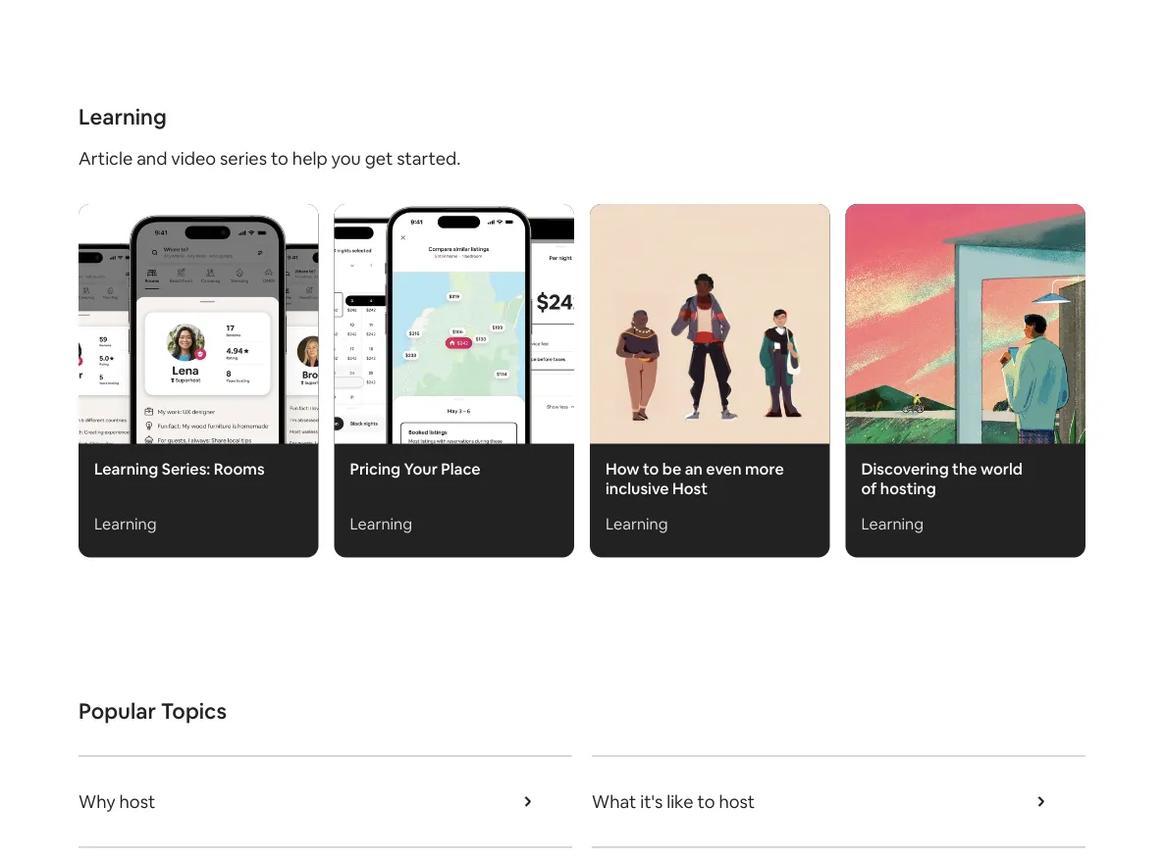 Task type: locate. For each thing, give the bounding box(es) containing it.
learning down inclusive host
[[606, 515, 668, 535]]

to
[[271, 148, 288, 171], [643, 460, 659, 480]]

1 horizontal spatial to
[[643, 460, 659, 480]]

how
[[606, 460, 639, 480]]

0 vertical spatial to
[[271, 148, 288, 171]]

illustration of a person holding a coffee looking out the window at a biker passing by. image
[[846, 205, 1086, 445], [846, 205, 1086, 445]]

learning down pricing
[[350, 515, 412, 535]]

host
[[119, 791, 155, 814]]

learning down learning series: rooms
[[94, 515, 157, 535]]

learning for learning series: rooms
[[94, 515, 157, 535]]

even
[[706, 460, 742, 480]]

popular
[[79, 698, 156, 726]]

pricing
[[350, 460, 401, 480]]

help
[[292, 148, 327, 171]]

article and video series to help you get started.
[[79, 148, 461, 171]]

learning series: rooms
[[94, 460, 265, 480]]

why host link
[[79, 758, 572, 849]]

1 vertical spatial to
[[643, 460, 659, 480]]

series
[[220, 148, 267, 171]]

be
[[662, 460, 681, 480]]

a mobile phone shows a map of similar listings. in the background, two more phones show calendar and price breakdown tools. image
[[334, 205, 574, 445], [334, 205, 574, 445]]

world
[[981, 460, 1023, 480]]

to left the be
[[643, 460, 659, 480]]

to inside how to be an even more inclusive host
[[643, 460, 659, 480]]

the
[[952, 460, 977, 480]]

five people with a variety of body types and skin tones, and one of them is using a cane. image
[[590, 205, 830, 445], [590, 205, 830, 445]]

discovering
[[861, 460, 949, 480]]

what it's like to host link
[[592, 758, 1086, 849]]

learning
[[79, 103, 167, 131], [94, 460, 158, 480], [94, 515, 157, 535], [350, 515, 412, 535], [606, 515, 668, 535], [861, 515, 924, 535]]

series: rooms
[[162, 460, 265, 480]]

side-by-side phone screens show the tops of five host passports, with each host's photo, name, and a few personal details. image
[[79, 205, 319, 445], [79, 205, 319, 445]]

0 horizontal spatial to
[[271, 148, 288, 171]]

learning for discovering the world of hosting
[[861, 515, 924, 535]]

to left help
[[271, 148, 288, 171]]

learning down of hosting
[[861, 515, 924, 535]]

article
[[79, 148, 133, 171]]

your place
[[404, 460, 481, 480]]

how to be an even more inclusive host
[[606, 460, 784, 500]]



Task type: describe. For each thing, give the bounding box(es) containing it.
more
[[745, 460, 784, 480]]

discovering the world of hosting
[[861, 460, 1023, 500]]

video
[[171, 148, 216, 171]]

to host
[[697, 791, 755, 814]]

like
[[667, 791, 694, 814]]

topics
[[161, 698, 227, 726]]

inclusive host
[[606, 479, 708, 500]]

learning left the series: rooms
[[94, 460, 158, 480]]

get started.
[[365, 148, 461, 171]]

what it's like to host
[[592, 791, 755, 814]]

learning up article
[[79, 103, 167, 131]]

you
[[331, 148, 361, 171]]

and
[[137, 148, 167, 171]]

it's
[[640, 791, 663, 814]]

what
[[592, 791, 636, 814]]

popular topics
[[79, 698, 227, 726]]

of hosting
[[861, 479, 936, 500]]

learning for how to be an even more inclusive host
[[606, 515, 668, 535]]

pricing your place
[[350, 460, 481, 480]]

learning for pricing your place
[[350, 515, 412, 535]]

an
[[685, 460, 703, 480]]

why
[[79, 791, 115, 814]]

why host
[[79, 791, 155, 814]]



Task type: vqa. For each thing, say whether or not it's contained in the screenshot.
Side-by-side phone screens show the tops of five Host Passports, with each Host's photo, name, and a few personal details.
yes



